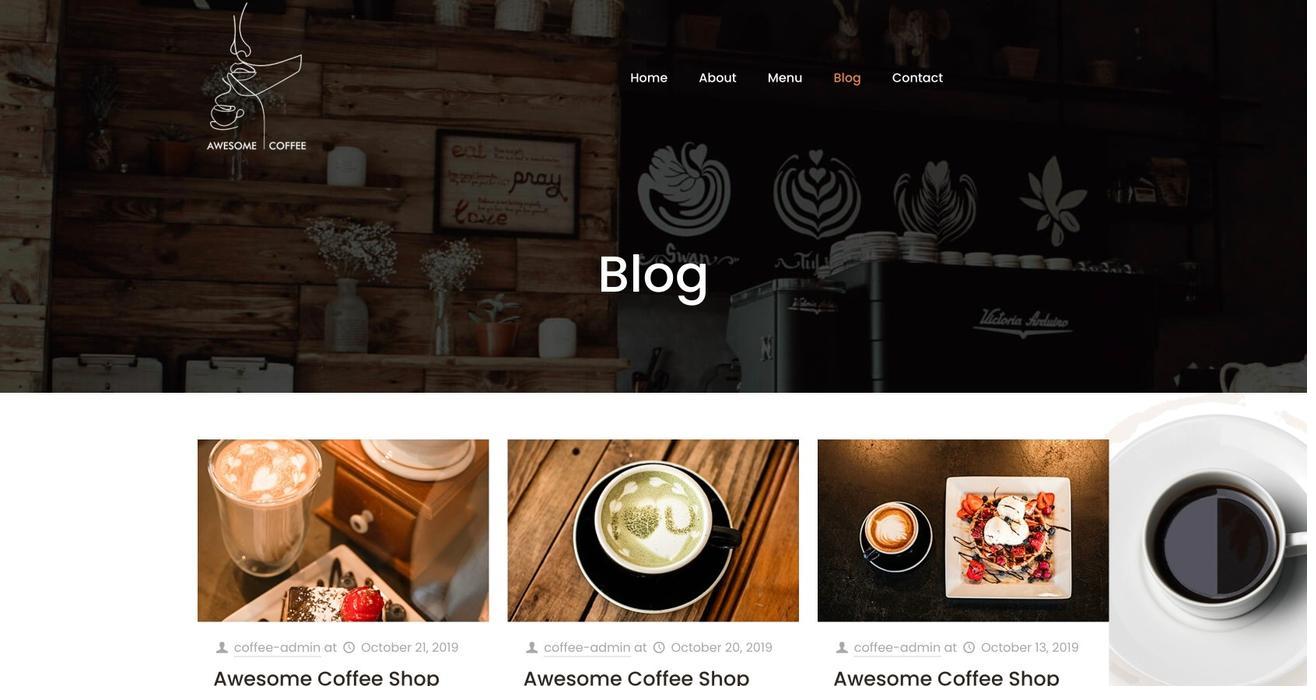 Task type: locate. For each thing, give the bounding box(es) containing it.
0 horizontal spatial clock image
[[340, 639, 358, 656]]

0 horizontal spatial user image
[[213, 639, 231, 656]]

user image
[[213, 639, 231, 656], [523, 639, 541, 656], [833, 639, 851, 656]]

2 horizontal spatial clock image
[[960, 639, 978, 656]]

3 user image from the left
[[833, 639, 851, 656]]

3 clock image from the left
[[960, 639, 978, 656]]

1 clock image from the left
[[340, 639, 358, 656]]

clock image
[[340, 639, 358, 656], [650, 639, 668, 656], [960, 639, 978, 656]]

user image for first clock image from the left
[[213, 639, 231, 656]]

1 horizontal spatial clock image
[[650, 639, 668, 656]]

2 horizontal spatial user image
[[833, 639, 851, 656]]

2 clock image from the left
[[650, 639, 668, 656]]

2 user image from the left
[[523, 639, 541, 656]]

1 user image from the left
[[213, 639, 231, 656]]

1 horizontal spatial user image
[[523, 639, 541, 656]]

user image for 1st clock image from right
[[833, 639, 851, 656]]



Task type: describe. For each thing, give the bounding box(es) containing it.
png logo image
[[204, 0, 310, 156]]

user image for 2nd clock image from left
[[523, 639, 541, 656]]



